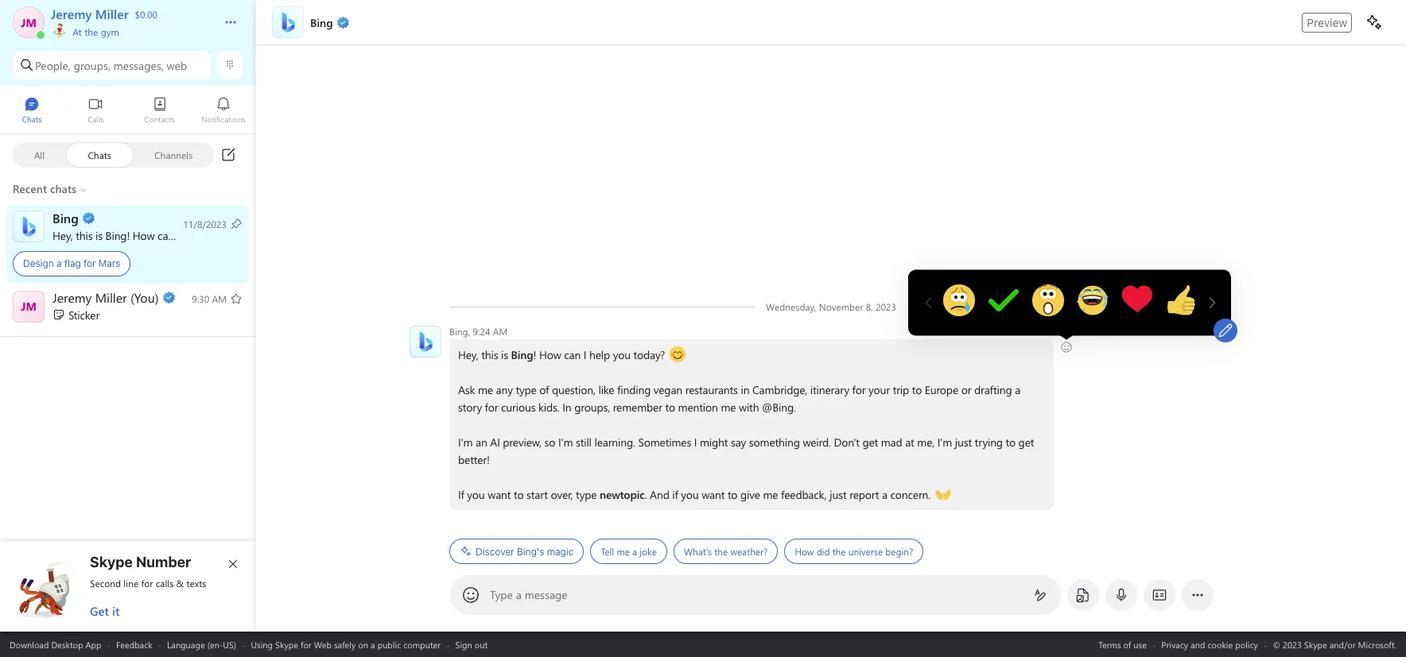 Task type: vqa. For each thing, say whether or not it's contained in the screenshot.
the groups,
yes



Task type: describe. For each thing, give the bounding box(es) containing it.
for left your
[[852, 383, 866, 398]]

1 horizontal spatial i
[[584, 348, 586, 363]]

want inside ask me any type of question, like finding vegan restaurants in cambridge, itinerary for your trip to europe or drafting a story for curious kids. in groups, remember to mention me with @bing. i'm an ai preview, so i'm still learning. sometimes i might say something weird. don't get mad at me, i'm just trying to get better! if you want to start over, type
[[488, 488, 511, 503]]

drafting
[[974, 383, 1012, 398]]

mad
[[881, 435, 902, 450]]

0 vertical spatial !
[[127, 228, 130, 243]]

start
[[527, 488, 548, 503]]

feedback
[[116, 639, 152, 651]]

story
[[458, 400, 482, 415]]

(openhands)
[[935, 487, 995, 502]]

1 vertical spatial hey, this is bing ! how can i help you today?
[[458, 348, 668, 363]]

just inside ask me any type of question, like finding vegan restaurants in cambridge, itinerary for your trip to europe or drafting a story for curious kids. in groups, remember to mention me with @bing. i'm an ai preview, so i'm still learning. sometimes i might say something weird. don't get mad at me, i'm just trying to get better! if you want to start over, type
[[955, 435, 972, 450]]

privacy
[[1162, 639, 1188, 651]]

universe
[[848, 546, 883, 558]]

1 vertical spatial skype
[[275, 639, 298, 651]]

using skype for web safely on a public computer link
[[251, 639, 441, 651]]

how did the universe begin? button
[[785, 539, 924, 565]]

language
[[167, 639, 205, 651]]

1 horizontal spatial help
[[589, 348, 610, 363]]

at the gym
[[70, 25, 119, 38]]

trip
[[893, 383, 909, 398]]

second line for calls & texts
[[90, 577, 206, 590]]

weather?
[[730, 546, 768, 558]]

design
[[23, 258, 54, 270]]

&
[[176, 577, 184, 590]]

give
[[741, 488, 760, 503]]

people,
[[35, 58, 71, 73]]

skype inside "element"
[[90, 554, 133, 571]]

2 i'm from the left
[[558, 435, 573, 450]]

@bing.
[[762, 400, 796, 415]]

3 i'm from the left
[[938, 435, 952, 450]]

chats
[[88, 148, 111, 161]]

people, groups, messages, web button
[[13, 51, 211, 80]]

1 get from the left
[[863, 435, 878, 450]]

in
[[563, 400, 572, 415]]

cambridge,
[[752, 383, 807, 398]]

use
[[1134, 639, 1147, 651]]

the for at
[[84, 25, 98, 38]]

0 horizontal spatial hey,
[[52, 228, 73, 243]]

did
[[817, 546, 830, 558]]

texts
[[187, 577, 206, 590]]

sign out
[[455, 639, 488, 651]]

so
[[544, 435, 555, 450]]

like
[[599, 383, 614, 398]]

weird.
[[803, 435, 831, 450]]

me right give
[[763, 488, 778, 503]]

1 horizontal spatial this
[[481, 348, 498, 363]]

0 horizontal spatial bing
[[105, 228, 127, 243]]

0 vertical spatial today?
[[227, 228, 258, 243]]

how inside button
[[795, 546, 814, 558]]

privacy and cookie policy link
[[1162, 639, 1258, 651]]

if
[[672, 488, 678, 503]]

report
[[850, 488, 879, 503]]

a right report
[[882, 488, 888, 503]]

something
[[749, 435, 800, 450]]

me left with
[[721, 400, 736, 415]]

to left give
[[728, 488, 738, 503]]

me,
[[917, 435, 935, 450]]

safely
[[334, 639, 356, 651]]

1 i'm from the left
[[458, 435, 473, 450]]

if
[[458, 488, 464, 503]]

a right type
[[516, 588, 522, 603]]

0 vertical spatial is
[[95, 228, 103, 243]]

0 horizontal spatial type
[[516, 383, 537, 398]]

concern.
[[891, 488, 931, 503]]

messages,
[[114, 58, 164, 73]]

better!
[[458, 453, 490, 468]]

privacy and cookie policy
[[1162, 639, 1258, 651]]

2 get from the left
[[1019, 435, 1034, 450]]

vegan
[[654, 383, 683, 398]]

at
[[905, 435, 914, 450]]

terms
[[1099, 639, 1121, 651]]

remember
[[613, 400, 663, 415]]

type
[[490, 588, 513, 603]]

.
[[645, 488, 647, 503]]

to down vegan
[[665, 400, 675, 415]]

a left flag
[[56, 258, 62, 270]]

terms of use link
[[1099, 639, 1147, 651]]

at the gym button
[[51, 22, 208, 38]]

line
[[124, 577, 139, 590]]

1 vertical spatial of
[[1124, 639, 1131, 651]]

get
[[90, 604, 109, 620]]

bing,
[[449, 325, 470, 338]]

2 want from the left
[[702, 488, 725, 503]]

1 horizontal spatial how
[[539, 348, 561, 363]]

people, groups, messages, web
[[35, 58, 187, 73]]

mention
[[678, 400, 718, 415]]

1 vertical spatial type
[[576, 488, 597, 503]]

message
[[525, 588, 568, 603]]

cookie
[[1208, 639, 1233, 651]]

for right 'story'
[[485, 400, 498, 415]]

in
[[741, 383, 750, 398]]

language (en-us)
[[167, 639, 236, 651]]

sticker button
[[0, 284, 255, 331]]

kids.
[[539, 400, 560, 415]]

your
[[869, 383, 890, 398]]

to right 'trying'
[[1006, 435, 1016, 450]]

joke
[[640, 546, 657, 558]]



Task type: locate. For each thing, give the bounding box(es) containing it.
0 horizontal spatial groups,
[[74, 58, 111, 73]]

computer
[[403, 639, 441, 651]]

for right flag
[[84, 258, 96, 270]]

to left start
[[514, 488, 524, 503]]

and
[[650, 488, 669, 503]]

with
[[739, 400, 759, 415]]

2 horizontal spatial i'm
[[938, 435, 952, 450]]

how
[[133, 228, 155, 243], [539, 348, 561, 363], [795, 546, 814, 558]]

might
[[700, 435, 728, 450]]

(smileeyes)
[[669, 347, 722, 362]]

0 vertical spatial help
[[183, 228, 204, 243]]

me
[[478, 383, 493, 398], [721, 400, 736, 415], [763, 488, 778, 503], [617, 546, 630, 558]]

1 vertical spatial !
[[533, 348, 536, 363]]

gym
[[101, 25, 119, 38]]

0 vertical spatial of
[[540, 383, 549, 398]]

the
[[84, 25, 98, 38], [715, 546, 728, 558], [833, 546, 846, 558]]

is up mars
[[95, 228, 103, 243]]

1 vertical spatial groups,
[[574, 400, 610, 415]]

is down am
[[501, 348, 508, 363]]

1 vertical spatial hey,
[[458, 348, 479, 363]]

restaurants
[[685, 383, 738, 398]]

you inside ask me any type of question, like finding vegan restaurants in cambridge, itinerary for your trip to europe or drafting a story for curious kids. in groups, remember to mention me with @bing. i'm an ai preview, so i'm still learning. sometimes i might say something weird. don't get mad at me, i'm just trying to get better! if you want to start over, type
[[467, 488, 485, 503]]

1 want from the left
[[488, 488, 511, 503]]

it
[[112, 604, 120, 620]]

a inside button
[[632, 546, 637, 558]]

skype up second
[[90, 554, 133, 571]]

a left joke
[[632, 546, 637, 558]]

1 vertical spatial help
[[589, 348, 610, 363]]

ask
[[458, 383, 475, 398]]

1 vertical spatial just
[[830, 488, 847, 503]]

1 vertical spatial how
[[539, 348, 561, 363]]

0 vertical spatial groups,
[[74, 58, 111, 73]]

hey,
[[52, 228, 73, 243], [458, 348, 479, 363]]

the inside how did the universe begin? button
[[833, 546, 846, 558]]

1 vertical spatial i
[[584, 348, 586, 363]]

! up "sticker" button
[[127, 228, 130, 243]]

1 horizontal spatial hey, this is bing ! how can i help you today?
[[458, 348, 668, 363]]

of inside ask me any type of question, like finding vegan restaurants in cambridge, itinerary for your trip to europe or drafting a story for curious kids. in groups, remember to mention me with @bing. i'm an ai preview, so i'm still learning. sometimes i might say something weird. don't get mad at me, i'm just trying to get better! if you want to start over, type
[[540, 383, 549, 398]]

for
[[84, 258, 96, 270], [852, 383, 866, 398], [485, 400, 498, 415], [141, 577, 153, 590], [301, 639, 312, 651]]

calls
[[156, 577, 174, 590]]

to right the trip at the bottom right of the page
[[912, 383, 922, 398]]

0 horizontal spatial get
[[863, 435, 878, 450]]

0 horizontal spatial hey, this is bing ! how can i help you today?
[[52, 228, 261, 243]]

0 horizontal spatial !
[[127, 228, 130, 243]]

type up the curious
[[516, 383, 537, 398]]

me right "tell"
[[617, 546, 630, 558]]

this up flag
[[76, 228, 93, 243]]

what's
[[684, 546, 712, 558]]

type right over,
[[576, 488, 597, 503]]

1 horizontal spatial can
[[564, 348, 581, 363]]

the right at
[[84, 25, 98, 38]]

question,
[[552, 383, 596, 398]]

groups,
[[74, 58, 111, 73], [574, 400, 610, 415]]

channels
[[154, 148, 193, 161]]

2 horizontal spatial the
[[833, 546, 846, 558]]

us)
[[223, 639, 236, 651]]

download
[[10, 639, 49, 651]]

me inside tell me a joke button
[[617, 546, 630, 558]]

0 horizontal spatial i
[[177, 228, 180, 243]]

hey, this is bing ! how can i help you today? up question,
[[458, 348, 668, 363]]

public
[[378, 639, 401, 651]]

newtopic . and if you want to give me feedback, just report a concern.
[[600, 488, 934, 503]]

a
[[56, 258, 62, 270], [1015, 383, 1021, 398], [882, 488, 888, 503], [632, 546, 637, 558], [516, 588, 522, 603], [371, 639, 375, 651]]

hey, down "bing,"
[[458, 348, 479, 363]]

how up "sticker" button
[[133, 228, 155, 243]]

1 vertical spatial bing
[[511, 348, 533, 363]]

i'm left an at the bottom of page
[[458, 435, 473, 450]]

1 horizontal spatial want
[[702, 488, 725, 503]]

to
[[912, 383, 922, 398], [665, 400, 675, 415], [1006, 435, 1016, 450], [514, 488, 524, 503], [728, 488, 738, 503]]

1 horizontal spatial i'm
[[558, 435, 573, 450]]

0 horizontal spatial want
[[488, 488, 511, 503]]

skype number
[[90, 554, 191, 571]]

0 horizontal spatial is
[[95, 228, 103, 243]]

the right what's
[[715, 546, 728, 558]]

0 horizontal spatial i'm
[[458, 435, 473, 450]]

still
[[576, 435, 592, 450]]

feedback,
[[781, 488, 827, 503]]

0 horizontal spatial the
[[84, 25, 98, 38]]

out
[[475, 639, 488, 651]]

! up the curious
[[533, 348, 536, 363]]

using skype for web safely on a public computer
[[251, 639, 441, 651]]

web
[[314, 639, 332, 651]]

2 horizontal spatial how
[[795, 546, 814, 558]]

how up question,
[[539, 348, 561, 363]]

9:24
[[473, 325, 490, 338]]

hey, up design a flag for mars
[[52, 228, 73, 243]]

2 horizontal spatial i
[[694, 435, 697, 450]]

what's the weather? button
[[674, 539, 778, 565]]

a right drafting
[[1015, 383, 1021, 398]]

preview,
[[503, 435, 542, 450]]

0 horizontal spatial can
[[158, 228, 174, 243]]

of left use
[[1124, 639, 1131, 651]]

0 vertical spatial how
[[133, 228, 155, 243]]

begin?
[[886, 546, 913, 558]]

sometimes
[[638, 435, 691, 450]]

1 horizontal spatial is
[[501, 348, 508, 363]]

me left any
[[478, 383, 493, 398]]

number
[[136, 554, 191, 571]]

0 vertical spatial can
[[158, 228, 174, 243]]

1 horizontal spatial !
[[533, 348, 536, 363]]

and
[[1191, 639, 1205, 651]]

1 horizontal spatial get
[[1019, 435, 1034, 450]]

don't
[[834, 435, 860, 450]]

curious
[[501, 400, 536, 415]]

ask me any type of question, like finding vegan restaurants in cambridge, itinerary for your trip to europe or drafting a story for curious kids. in groups, remember to mention me with @bing. i'm an ai preview, so i'm still learning. sometimes i might say something weird. don't get mad at me, i'm just trying to get better! if you want to start over, type
[[458, 383, 1037, 503]]

1 horizontal spatial today?
[[634, 348, 665, 363]]

using
[[251, 639, 273, 651]]

0 horizontal spatial just
[[830, 488, 847, 503]]

how left the did
[[795, 546, 814, 558]]

Type a message text field
[[491, 588, 1021, 604]]

1 horizontal spatial type
[[576, 488, 597, 503]]

groups, inside ask me any type of question, like finding vegan restaurants in cambridge, itinerary for your trip to europe or drafting a story for curious kids. in groups, remember to mention me with @bing. i'm an ai preview, so i'm still learning. sometimes i might say something weird. don't get mad at me, i'm just trying to get better! if you want to start over, type
[[574, 400, 610, 415]]

magic
[[547, 546, 574, 558]]

groups, down the at the gym
[[74, 58, 111, 73]]

am
[[493, 325, 508, 338]]

ai
[[490, 435, 500, 450]]

0 vertical spatial this
[[76, 228, 93, 243]]

trying
[[975, 435, 1003, 450]]

0 vertical spatial hey,
[[52, 228, 73, 243]]

for left web
[[301, 639, 312, 651]]

the inside what's the weather? button
[[715, 546, 728, 558]]

an
[[476, 435, 487, 450]]

hey, this is bing ! how can i help you today? up mars
[[52, 228, 261, 243]]

1 vertical spatial today?
[[634, 348, 665, 363]]

want left start
[[488, 488, 511, 503]]

itinerary
[[810, 383, 849, 398]]

0 vertical spatial type
[[516, 383, 537, 398]]

learning.
[[595, 435, 635, 450]]

0 horizontal spatial today?
[[227, 228, 258, 243]]

just left report
[[830, 488, 847, 503]]

europe
[[925, 383, 959, 398]]

0 vertical spatial just
[[955, 435, 972, 450]]

the right the did
[[833, 546, 846, 558]]

of up kids.
[[540, 383, 549, 398]]

bing
[[105, 228, 127, 243], [511, 348, 533, 363]]

0 vertical spatial i
[[177, 228, 180, 243]]

sign out link
[[455, 639, 488, 651]]

1 horizontal spatial the
[[715, 546, 728, 558]]

1 vertical spatial can
[[564, 348, 581, 363]]

skype number element
[[14, 554, 243, 620]]

1 horizontal spatial skype
[[275, 639, 298, 651]]

groups, inside button
[[74, 58, 111, 73]]

flag
[[64, 258, 81, 270]]

today?
[[227, 228, 258, 243], [634, 348, 665, 363]]

for right line
[[141, 577, 153, 590]]

newtopic
[[600, 488, 645, 503]]

what's the weather?
[[684, 546, 768, 558]]

a inside ask me any type of question, like finding vegan restaurants in cambridge, itinerary for your trip to europe or drafting a story for curious kids. in groups, remember to mention me with @bing. i'm an ai preview, so i'm still learning. sometimes i might say something weird. don't get mad at me, i'm just trying to get better! if you want to start over, type
[[1015, 383, 1021, 398]]

sticker
[[68, 307, 99, 323]]

preview
[[1307, 16, 1347, 29]]

just left 'trying'
[[955, 435, 972, 450]]

0 horizontal spatial of
[[540, 383, 549, 398]]

discover
[[476, 546, 514, 558]]

want left give
[[702, 488, 725, 503]]

over,
[[551, 488, 573, 503]]

groups, down like
[[574, 400, 610, 415]]

for inside skype number "element"
[[141, 577, 153, 590]]

the inside at the gym button
[[84, 25, 98, 38]]

1 horizontal spatial just
[[955, 435, 972, 450]]

any
[[496, 383, 513, 398]]

design a flag for mars
[[23, 258, 120, 270]]

bing up mars
[[105, 228, 127, 243]]

2 vertical spatial i
[[694, 435, 697, 450]]

0 horizontal spatial skype
[[90, 554, 133, 571]]

!
[[127, 228, 130, 243], [533, 348, 536, 363]]

2 vertical spatial how
[[795, 546, 814, 558]]

i'm right me,
[[938, 435, 952, 450]]

0 horizontal spatial this
[[76, 228, 93, 243]]

get it
[[90, 604, 120, 620]]

at
[[73, 25, 82, 38]]

app
[[85, 639, 101, 651]]

this down 9:24
[[481, 348, 498, 363]]

1 horizontal spatial of
[[1124, 639, 1131, 651]]

1 horizontal spatial groups,
[[574, 400, 610, 415]]

tab list
[[0, 90, 255, 134]]

1 vertical spatial is
[[501, 348, 508, 363]]

0 vertical spatial hey, this is bing ! how can i help you today?
[[52, 228, 261, 243]]

on
[[358, 639, 368, 651]]

language (en-us) link
[[167, 639, 236, 651]]

0 vertical spatial bing
[[105, 228, 127, 243]]

0 horizontal spatial how
[[133, 228, 155, 243]]

1 horizontal spatial hey,
[[458, 348, 479, 363]]

download desktop app link
[[10, 639, 101, 651]]

can
[[158, 228, 174, 243], [564, 348, 581, 363]]

finding
[[617, 383, 651, 398]]

all
[[34, 148, 45, 161]]

download desktop app
[[10, 639, 101, 651]]

bing up any
[[511, 348, 533, 363]]

skype right 'using' on the left bottom of page
[[275, 639, 298, 651]]

i inside ask me any type of question, like finding vegan restaurants in cambridge, itinerary for your trip to europe or drafting a story for curious kids. in groups, remember to mention me with @bing. i'm an ai preview, so i'm still learning. sometimes i might say something weird. don't get mad at me, i'm just trying to get better! if you want to start over, type
[[694, 435, 697, 450]]

0 vertical spatial skype
[[90, 554, 133, 571]]

get right 'trying'
[[1019, 435, 1034, 450]]

1 vertical spatial this
[[481, 348, 498, 363]]

0 horizontal spatial help
[[183, 228, 204, 243]]

i'm right so
[[558, 435, 573, 450]]

the for what's
[[715, 546, 728, 558]]

a right on
[[371, 639, 375, 651]]

1 horizontal spatial bing
[[511, 348, 533, 363]]

get left mad
[[863, 435, 878, 450]]

terms of use
[[1099, 639, 1147, 651]]



